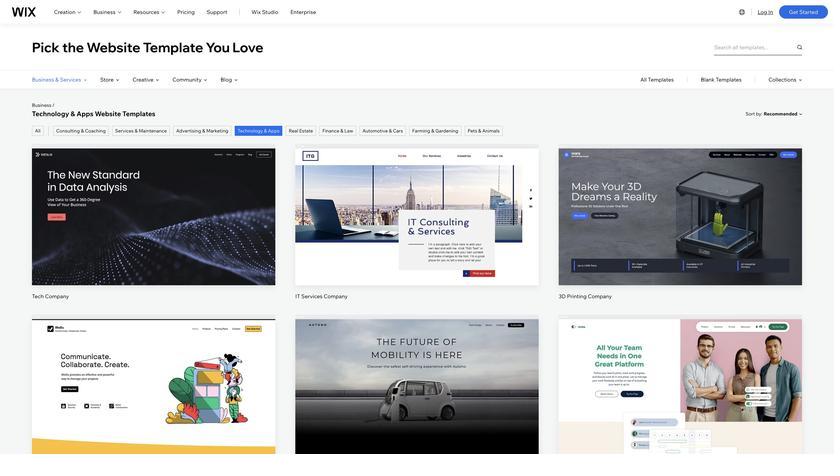 Task type: locate. For each thing, give the bounding box(es) containing it.
pets & animals link
[[465, 126, 503, 136]]

automotive & cars
[[363, 128, 403, 134]]

0 vertical spatial services
[[60, 76, 81, 83]]

consulting & coaching
[[56, 128, 106, 134]]

1 horizontal spatial all
[[640, 76, 647, 83]]

0 horizontal spatial apps
[[77, 110, 93, 118]]

services inside "categories by subject" element
[[60, 76, 81, 83]]

apps left real
[[268, 128, 279, 134]]

business inside "categories by subject" element
[[32, 76, 54, 83]]

1 vertical spatial technology & apps website templates - tech company image
[[32, 319, 275, 454]]

services left 'maintenance'
[[115, 128, 134, 134]]

1 horizontal spatial services
[[115, 128, 134, 134]]

technology for technology & apps
[[238, 128, 263, 134]]

Search search field
[[714, 39, 802, 55]]

all inside generic categories element
[[640, 76, 647, 83]]

edit inside 3d printing company group
[[675, 204, 685, 210]]

community
[[172, 76, 202, 83]]

0 vertical spatial business
[[93, 8, 115, 15]]

technology & apps
[[238, 128, 279, 134]]

view button
[[138, 222, 169, 238], [401, 222, 433, 238], [665, 222, 696, 238], [401, 393, 433, 409], [665, 393, 696, 409]]

company
[[45, 293, 69, 300], [324, 293, 348, 300], [588, 293, 612, 300]]

view inside 3d printing company group
[[674, 226, 687, 233]]

& inside "categories by subject" element
[[55, 76, 59, 83]]

edit button for 3d printing company
[[665, 199, 696, 215]]

2 horizontal spatial services
[[301, 293, 323, 300]]

advertising & marketing
[[176, 128, 228, 134]]

edit button inside 3d printing company group
[[665, 199, 696, 215]]

website
[[87, 39, 140, 55], [95, 110, 121, 118]]

templates for blank templates
[[716, 76, 742, 83]]

creation
[[54, 8, 75, 15]]

0 vertical spatial technology
[[32, 110, 69, 118]]

0 vertical spatial all
[[640, 76, 647, 83]]

apps for technology & apps website templates
[[77, 110, 93, 118]]

coaching
[[85, 128, 106, 134]]

gardening
[[435, 128, 458, 134]]

edit button for tech company
[[138, 199, 169, 215]]

maintenance
[[139, 128, 167, 134]]

services & maintenance
[[115, 128, 167, 134]]

2 company from the left
[[324, 293, 348, 300]]

apps
[[77, 110, 93, 118], [268, 128, 279, 134]]

2 technology & apps website templates - tech company image from the top
[[32, 319, 275, 454]]

0 horizontal spatial services
[[60, 76, 81, 83]]

finance & law
[[322, 128, 353, 134]]

& for business & services
[[55, 76, 59, 83]]

3d
[[559, 293, 566, 300]]

1 horizontal spatial templates
[[648, 76, 674, 83]]

recommended
[[764, 111, 798, 117]]

blank templates
[[701, 76, 742, 83]]

farming & gardening
[[412, 128, 458, 134]]

0 vertical spatial technology & apps website templates - tech company image
[[32, 149, 275, 285]]

apps up consulting & coaching
[[77, 110, 93, 118]]

& inside 'link'
[[202, 128, 205, 134]]

None search field
[[714, 39, 802, 55]]

1 vertical spatial apps
[[268, 128, 279, 134]]

edit button inside it services company group
[[401, 199, 433, 215]]

sort by:
[[746, 111, 763, 117]]

3 company from the left
[[588, 293, 612, 300]]

0 horizontal spatial all
[[35, 128, 41, 134]]

technology right marketing
[[238, 128, 263, 134]]

it services company group
[[295, 144, 539, 300]]

blank templates link
[[701, 71, 742, 89]]

business /
[[32, 102, 55, 108]]

in
[[768, 8, 773, 15]]

finance & law link
[[319, 126, 356, 136]]

edit
[[149, 204, 159, 210], [412, 204, 422, 210], [675, 204, 685, 210], [412, 375, 422, 381], [675, 375, 685, 381]]

edit button
[[138, 199, 169, 215], [401, 199, 433, 215], [665, 199, 696, 215], [401, 370, 433, 386], [665, 370, 696, 386]]

business & services
[[32, 76, 81, 83]]

3d printing company
[[559, 293, 612, 300]]

1 vertical spatial all
[[35, 128, 41, 134]]

pricing link
[[177, 8, 195, 16]]

pick
[[32, 39, 60, 55]]

pets
[[468, 128, 477, 134]]

view button inside it services company group
[[401, 222, 433, 238]]

view button inside tech company group
[[138, 222, 169, 238]]

0 horizontal spatial technology
[[32, 110, 69, 118]]

all link
[[32, 126, 44, 136]]

services
[[60, 76, 81, 83], [115, 128, 134, 134], [301, 293, 323, 300]]

wix
[[252, 8, 261, 15]]

0 vertical spatial apps
[[77, 110, 93, 118]]

1 vertical spatial technology
[[238, 128, 263, 134]]

get
[[789, 8, 798, 15]]

all for all
[[35, 128, 41, 134]]

1 horizontal spatial technology
[[238, 128, 263, 134]]

edit for 3d printing company
[[675, 204, 685, 210]]

0 horizontal spatial company
[[45, 293, 69, 300]]

2 vertical spatial business
[[32, 102, 51, 108]]

enterprise
[[290, 8, 316, 15]]

business inside "popup button"
[[93, 8, 115, 15]]

business for business & services
[[32, 76, 54, 83]]

automotive & cars link
[[360, 126, 406, 136]]

categories by subject element
[[32, 71, 238, 89]]

& for advertising & marketing
[[202, 128, 205, 134]]

2 horizontal spatial templates
[[716, 76, 742, 83]]

view
[[148, 226, 160, 233], [411, 226, 423, 233], [674, 226, 687, 233], [411, 397, 423, 404], [674, 397, 687, 404]]

services right the it
[[301, 293, 323, 300]]

law
[[344, 128, 353, 134]]

edit button for it services company
[[401, 199, 433, 215]]

by:
[[756, 111, 763, 117]]

all
[[640, 76, 647, 83], [35, 128, 41, 134]]

business button
[[93, 8, 121, 16]]

technology down / at left top
[[32, 110, 69, 118]]

services down the
[[60, 76, 81, 83]]

it services company
[[295, 293, 348, 300]]

creation button
[[54, 8, 81, 16]]

pick the website template you love
[[32, 39, 263, 55]]

edit button inside tech company group
[[138, 199, 169, 215]]

/
[[52, 102, 55, 108]]

& for pets & animals
[[478, 128, 481, 134]]

& for technology & apps website templates
[[71, 110, 75, 118]]

log in
[[758, 8, 773, 15]]

templates
[[648, 76, 674, 83], [716, 76, 742, 83], [122, 110, 155, 118]]

1 horizontal spatial apps
[[268, 128, 279, 134]]

enterprise link
[[290, 8, 316, 16]]

1 technology & apps website templates - tech company image from the top
[[32, 149, 275, 285]]

apps for technology & apps
[[268, 128, 279, 134]]

view inside it services company group
[[411, 226, 423, 233]]

1 vertical spatial business
[[32, 76, 54, 83]]

company for 3d printing company
[[588, 293, 612, 300]]

resources
[[133, 8, 159, 15]]

2 vertical spatial services
[[301, 293, 323, 300]]

pricing
[[177, 8, 195, 15]]

language selector, english selected image
[[738, 8, 746, 16]]

edit inside it services company group
[[412, 204, 422, 210]]

wix studio link
[[252, 8, 278, 16]]

technology & apps website templates - tech company image
[[32, 149, 275, 285], [32, 319, 275, 454]]

templates for all templates
[[648, 76, 674, 83]]

view inside tech company group
[[148, 226, 160, 233]]

technology for technology & apps website templates
[[32, 110, 69, 118]]

view button inside 3d printing company group
[[665, 222, 696, 238]]

website up coaching
[[95, 110, 121, 118]]

support
[[207, 8, 227, 15]]

business for business "popup button" on the top left of the page
[[93, 8, 115, 15]]

1 horizontal spatial company
[[324, 293, 348, 300]]

love
[[232, 39, 263, 55]]

website up store
[[87, 39, 140, 55]]

technology
[[32, 110, 69, 118], [238, 128, 263, 134]]

technology & apps website templates - 3d printing company image
[[559, 149, 802, 285]]

view for it services company
[[411, 226, 423, 233]]

business
[[93, 8, 115, 15], [32, 76, 54, 83], [32, 102, 51, 108]]

edit inside tech company group
[[149, 204, 159, 210]]

view button for 3d printing company
[[665, 222, 696, 238]]

view for 3d printing company
[[674, 226, 687, 233]]

2 horizontal spatial company
[[588, 293, 612, 300]]

consulting
[[56, 128, 80, 134]]

estate
[[299, 128, 313, 134]]

categories. use the left and right arrow keys to navigate the menu element
[[0, 71, 834, 89]]



Task type: describe. For each thing, give the bounding box(es) containing it.
tech company group
[[32, 144, 275, 300]]

advertising & marketing link
[[173, 126, 231, 136]]

creative
[[133, 76, 153, 83]]

the
[[62, 39, 84, 55]]

sort
[[746, 111, 755, 117]]

animals
[[482, 128, 500, 134]]

log
[[758, 8, 767, 15]]

tech company
[[32, 293, 69, 300]]

blank
[[701, 76, 715, 83]]

pets & animals
[[468, 128, 500, 134]]

all templates link
[[640, 71, 674, 89]]

real estate
[[289, 128, 313, 134]]

wix studio
[[252, 8, 278, 15]]

printing
[[567, 293, 587, 300]]

marketing
[[206, 128, 228, 134]]

all templates
[[640, 76, 674, 83]]

automotive
[[363, 128, 388, 134]]

store
[[100, 76, 114, 83]]

technology & apps website templates - ai company image
[[295, 319, 539, 454]]

technology & apps website templates
[[32, 110, 155, 118]]

log in link
[[758, 8, 773, 16]]

finance
[[322, 128, 339, 134]]

view button for tech company
[[138, 222, 169, 238]]

blog
[[221, 76, 232, 83]]

consulting & coaching link
[[53, 126, 109, 136]]

studio
[[262, 8, 278, 15]]

company for it services company
[[324, 293, 348, 300]]

collections
[[769, 76, 797, 83]]

3d printing company group
[[559, 144, 802, 300]]

& for technology & apps
[[264, 128, 267, 134]]

real
[[289, 128, 298, 134]]

real estate link
[[286, 126, 316, 136]]

business link
[[32, 102, 51, 108]]

farming & gardening link
[[409, 126, 461, 136]]

all for all templates
[[640, 76, 647, 83]]

1 vertical spatial website
[[95, 110, 121, 118]]

advertising
[[176, 128, 201, 134]]

support link
[[207, 8, 227, 16]]

& for finance & law
[[340, 128, 343, 134]]

resources button
[[133, 8, 165, 16]]

technology & apps link
[[235, 126, 282, 136]]

technology & apps website templates - enterprise solutions company image
[[559, 319, 802, 454]]

0 horizontal spatial templates
[[122, 110, 155, 118]]

view for tech company
[[148, 226, 160, 233]]

technology & apps website templates - it services company image
[[295, 149, 539, 285]]

edit for it services company
[[412, 204, 422, 210]]

cars
[[393, 128, 403, 134]]

template
[[143, 39, 203, 55]]

edit for tech company
[[149, 204, 159, 210]]

& for services & maintenance
[[135, 128, 138, 134]]

started
[[800, 8, 818, 15]]

services inside group
[[301, 293, 323, 300]]

0 vertical spatial website
[[87, 39, 140, 55]]

& for consulting & coaching
[[81, 128, 84, 134]]

you
[[206, 39, 230, 55]]

& for farming & gardening
[[431, 128, 434, 134]]

services & maintenance link
[[112, 126, 170, 136]]

get started
[[789, 8, 818, 15]]

generic categories element
[[640, 71, 802, 89]]

farming
[[412, 128, 430, 134]]

1 company from the left
[[45, 293, 69, 300]]

& for automotive & cars
[[389, 128, 392, 134]]

view button for it services company
[[401, 222, 433, 238]]

tech
[[32, 293, 44, 300]]

get started link
[[779, 5, 828, 18]]

it
[[295, 293, 300, 300]]

1 vertical spatial services
[[115, 128, 134, 134]]



Task type: vqa. For each thing, say whether or not it's contained in the screenshot.
EDIT button in 3d printing company Group
yes



